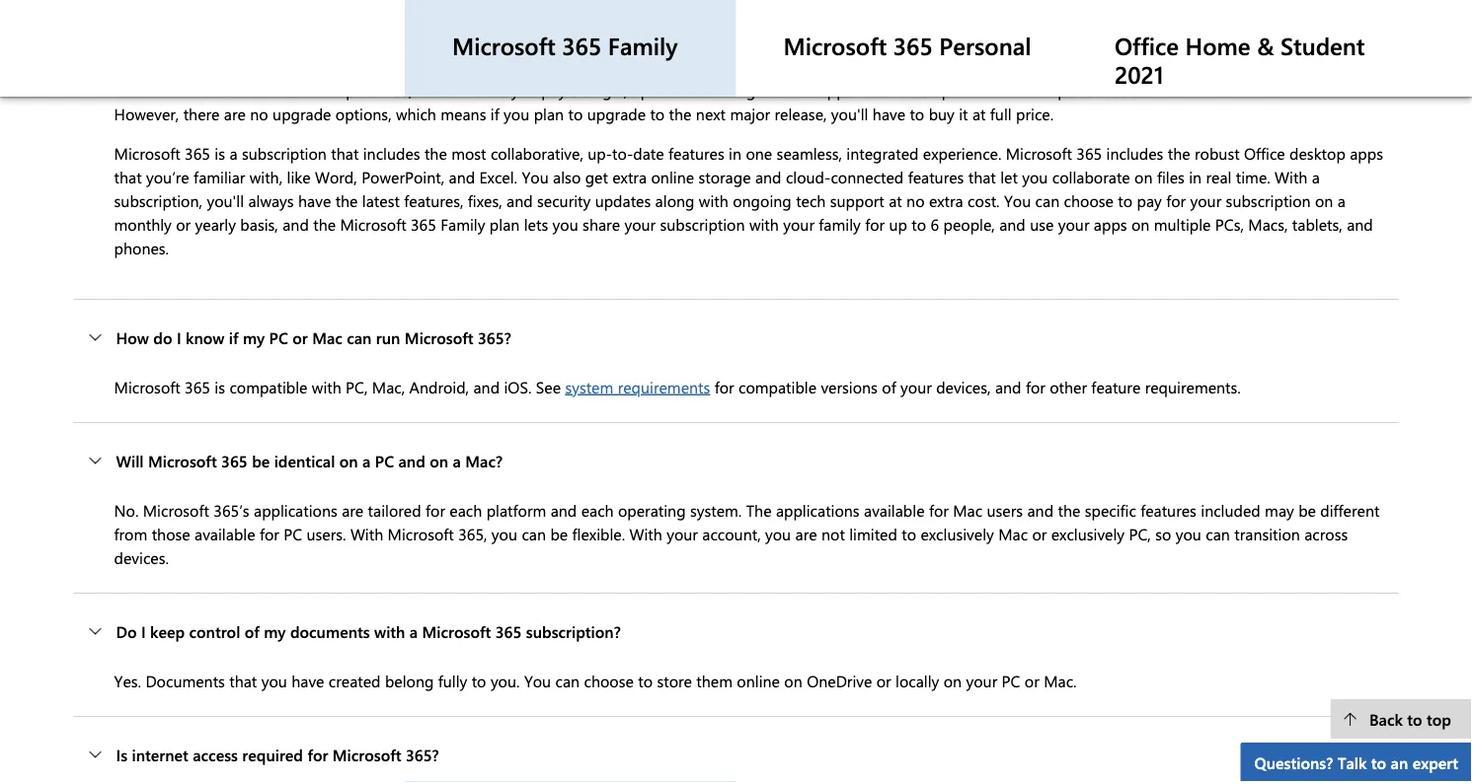 Task type: vqa. For each thing, say whether or not it's contained in the screenshot.
Try an interactive demo link
no



Task type: describe. For each thing, give the bounding box(es) containing it.
one-
[[987, 79, 1022, 101]]

your down real
[[1190, 190, 1221, 211]]

or inside no. microsoft 365's applications are tailored for each platform and each operating system. the applications available for mac users and the specific features included may be different from those available for pc users. with microsoft 365, you can be flexible. with your account, you are not limited to exclusively mac or exclusively pc, so you can transition across devices.
[[1032, 524, 1047, 545]]

and right users
[[1027, 500, 1054, 521]]

pc inside dropdown button
[[375, 451, 394, 472]]

fixes,
[[468, 190, 502, 211]]

for down how do i know if my pc or mac can run microsoft 365? 'dropdown button'
[[714, 377, 734, 398]]

fully
[[438, 671, 467, 692]]

available for apps
[[1158, 79, 1218, 101]]

0 horizontal spatial in
[[729, 143, 742, 164]]

1 horizontal spatial apps
[[1094, 214, 1127, 235]]

date
[[633, 143, 664, 164]]

what's
[[116, 30, 165, 51]]

1 each from the left
[[450, 500, 482, 521]]

word,
[[315, 166, 357, 187]]

on right locally
[[944, 671, 962, 692]]

features inside no. microsoft 365's applications are tailored for each platform and each operating system. the applications available for mac users and the specific features included may be different from those available for pc users. with microsoft 365, you can be flexible. with your account, you are not limited to exclusively mac or exclusively pc, so you can transition across devices.
[[1140, 500, 1196, 521]]

to left store
[[638, 671, 653, 692]]

0 horizontal spatial extra
[[612, 166, 647, 187]]

0 horizontal spatial with
[[350, 524, 383, 545]]

for right tailored
[[426, 500, 445, 521]]

time for (one-
[[463, 30, 495, 51]]

to inside "link"
[[1407, 709, 1422, 730]]

are down sold
[[224, 103, 246, 124]]

purchases
[[1058, 79, 1127, 101]]

on left the onedrive
[[784, 671, 802, 692]]

transition
[[1234, 524, 1300, 545]]

1 vertical spatial extra
[[929, 190, 963, 211]]

collaborate
[[1052, 166, 1130, 187]]

and right 'devices,'
[[995, 377, 1021, 398]]

family
[[819, 214, 861, 235]]

0 horizontal spatial pc,
[[346, 377, 368, 398]]

you down the
[[765, 524, 791, 545]]

time.
[[1236, 166, 1270, 187]]

can inside how do i know if my pc or mac can run microsoft 365? 'dropdown button'
[[347, 327, 372, 348]]

to-
[[612, 143, 633, 164]]

security
[[537, 190, 591, 211]]

to right fully
[[472, 671, 486, 692]]

no inside office 2021 is sold as a one-time purchase, which means you pay a single, up-front cost to get office apps for one computer. one-time purchases are available for both pcs and macs. however, there are no upgrade options, which means if you plan to upgrade to the next major release, you'll have to buy it at full price.
[[250, 103, 268, 124]]

powerpoint,
[[361, 166, 444, 187]]

for left users
[[929, 500, 949, 521]]

pc, inside no. microsoft 365's applications are tailored for each platform and each operating system. the applications available for mac users and the specific features included may be different from those available for pc users. with microsoft 365, you can be flexible. with your account, you are not limited to exclusively mac or exclusively pc, so you can transition across devices.
[[1129, 524, 1151, 545]]

with inside microsoft 365 is a subscription that includes the most collaborative, up-to-date features in one seamless, integrated experience. microsoft 365 includes the robust office desktop apps that you're familiar with, like word, powerpoint, and excel. you also get extra online storage and cloud-connected features that let you collaborate on files in real time. with a subscription, you'll always have the latest features, fixes, and security updates along with ongoing tech support at no extra cost. you can choose to pay for your subscription on a monthly or yearly basis, and the microsoft 365 family plan lets you share your subscription with your family for up to 6 people, and use your apps on multiple pcs, macs, tablets, and phones.
[[1275, 166, 1308, 187]]

pc inside no. microsoft 365's applications are tailored for each platform and each operating system. the applications available for mac users and the specific features included may be different from those available for pc users. with microsoft 365, you can be flexible. with your account, you are not limited to exclusively mac or exclusively pc, so you can transition across devices.
[[284, 524, 302, 545]]

cost.
[[968, 190, 1000, 211]]

connected
[[831, 166, 904, 187]]

1 vertical spatial be
[[1298, 500, 1316, 521]]

on left mac?
[[430, 451, 448, 472]]

a inside dropdown button
[[410, 621, 418, 643]]

purchase,
[[346, 79, 412, 101]]

available for specific
[[195, 524, 255, 545]]

1 upgrade from the left
[[273, 103, 331, 124]]

an
[[1391, 752, 1408, 774]]

a up tablets, at right
[[1338, 190, 1346, 211]]

to up collaborative,
[[568, 103, 583, 124]]

0 vertical spatial you
[[522, 166, 549, 187]]

for left users.
[[260, 524, 279, 545]]

experience.
[[923, 143, 1001, 164]]

1 horizontal spatial of
[[882, 377, 896, 398]]

difference
[[197, 30, 270, 51]]

for inside dropdown button
[[307, 745, 328, 766]]

at inside microsoft 365 is a subscription that includes the most collaborative, up-to-date features in one seamless, integrated experience. microsoft 365 includes the robust office desktop apps that you're familiar with, like word, powerpoint, and excel. you also get extra online storage and cloud-connected features that let you collaborate on files in real time. with a subscription, you'll always have the latest features, fixes, and security updates along with ongoing tech support at no extra cost. you can choose to pay for your subscription on a monthly or yearly basis, and the microsoft 365 family plan lets you share your subscription with your family for up to 6 people, and use your apps on multiple pcs, macs, tablets, and phones.
[[889, 190, 902, 211]]

not
[[821, 524, 845, 545]]

personal
[[939, 30, 1031, 61]]

1 exclusively from the left
[[921, 524, 994, 545]]

flexible.
[[572, 524, 625, 545]]

for left up
[[865, 214, 885, 235]]

lets
[[524, 214, 548, 235]]

365 down features,
[[411, 214, 436, 235]]

pcs
[[1284, 79, 1309, 101]]

2 horizontal spatial time
[[1022, 79, 1053, 101]]

between
[[274, 30, 335, 51]]

will
[[116, 451, 144, 472]]

created
[[329, 671, 381, 692]]

buy
[[929, 103, 955, 124]]

ongoing
[[733, 190, 792, 211]]

a right as
[[265, 79, 273, 101]]

full
[[990, 103, 1012, 124]]

to inside no. microsoft 365's applications are tailored for each platform and each operating system. the applications available for mac users and the specific features included may be different from those available for pc users. with microsoft 365, you can be flexible. with your account, you are not limited to exclusively mac or exclusively pc, so you can transition across devices.
[[902, 524, 916, 545]]

those
[[152, 524, 190, 545]]

monthly
[[114, 214, 172, 235]]

you up required
[[261, 671, 287, 692]]

cost
[[694, 79, 723, 101]]

may
[[1265, 500, 1294, 521]]

do
[[153, 327, 172, 348]]

to left buy
[[910, 103, 924, 124]]

a left single,
[[571, 79, 579, 101]]

updates
[[595, 190, 651, 211]]

limited
[[849, 524, 897, 545]]

2 horizontal spatial apps
[[1350, 143, 1383, 164]]

2 horizontal spatial subscription
[[1226, 190, 1311, 211]]

if inside office 2021 is sold as a one-time purchase, which means you pay a single, up-front cost to get office apps for one computer. one-time purchases are available for both pcs and macs. however, there are no upgrade options, which means if you plan to upgrade to the next major release, you'll have to buy it at full price.
[[491, 103, 499, 124]]

1 horizontal spatial mac
[[953, 500, 982, 521]]

with down how do i know if my pc or mac can run microsoft 365?
[[312, 377, 341, 398]]

to down front
[[650, 103, 665, 124]]

or inside microsoft 365 is a subscription that includes the most collaborative, up-to-date features in one seamless, integrated experience. microsoft 365 includes the robust office desktop apps that you're familiar with, like word, powerpoint, and excel. you also get extra online storage and cloud-connected features that let you collaborate on files in real time. with a subscription, you'll always have the latest features, fixes, and security updates along with ongoing tech support at no extra cost. you can choose to pay for your subscription on a monthly or yearly basis, and the microsoft 365 family plan lets you share your subscription with your family for up to 6 people, and use your apps on multiple pcs, macs, tablets, and phones.
[[176, 214, 191, 235]]

office home & student 2021
[[1115, 30, 1365, 90]]

ios.
[[504, 377, 532, 398]]

that up subscription,
[[114, 166, 142, 187]]

questions? talk to an expert button
[[1241, 743, 1472, 783]]

can inside microsoft 365 is a subscription that includes the most collaborative, up-to-date features in one seamless, integrated experience. microsoft 365 includes the robust office desktop apps that you're familiar with, like word, powerpoint, and excel. you also get extra online storage and cloud-connected features that let you collaborate on files in real time. with a subscription, you'll always have the latest features, fixes, and security updates along with ongoing tech support at no extra cost. you can choose to pay for your subscription on a monthly or yearly basis, and the microsoft 365 family plan lets you share your subscription with your family for up to 6 people, and use your apps on multiple pcs, macs, tablets, and phones.
[[1035, 190, 1060, 211]]

run
[[376, 327, 400, 348]]

your left 'devices,'
[[900, 377, 932, 398]]

yearly
[[195, 214, 236, 235]]

you'll inside office 2021 is sold as a one-time purchase, which means you pay a single, up-front cost to get office apps for one computer. one-time purchases are available for both pcs and macs. however, there are no upgrade options, which means if you plan to upgrade to the next major release, you'll have to buy it at full price.
[[831, 103, 868, 124]]

across
[[1304, 524, 1348, 545]]

and right tablets, at right
[[1347, 214, 1373, 235]]

yes.
[[114, 671, 141, 692]]

let
[[1000, 166, 1018, 187]]

1 vertical spatial which
[[396, 103, 436, 124]]

the inside dropdown button
[[170, 30, 193, 51]]

yes. documents that you have created belong fully to you. you can choose to store them online on onedrive or locally on your pc or mac.
[[114, 671, 1077, 692]]

on left files
[[1134, 166, 1153, 187]]

multiple
[[1154, 214, 1211, 235]]

control
[[189, 621, 240, 643]]

account,
[[702, 524, 761, 545]]

basis,
[[240, 214, 278, 235]]

you'll inside microsoft 365 is a subscription that includes the most collaborative, up-to-date features in one seamless, integrated experience. microsoft 365 includes the robust office desktop apps that you're familiar with, like word, powerpoint, and excel. you also get extra online storage and cloud-connected features that let you collaborate on files in real time. with a subscription, you'll always have the latest features, fixes, and security updates along with ongoing tech support at no extra cost. you can choose to pay for your subscription on a monthly or yearly basis, and the microsoft 365 family plan lets you share your subscription with your family for up to 6 people, and use your apps on multiple pcs, macs, tablets, and phones.
[[207, 190, 244, 211]]

2 vertical spatial have
[[291, 671, 324, 692]]

you down platform
[[492, 524, 517, 545]]

0 vertical spatial which
[[417, 79, 457, 101]]

like
[[287, 166, 311, 187]]

pay inside microsoft 365 is a subscription that includes the most collaborative, up-to-date features in one seamless, integrated experience. microsoft 365 includes the robust office desktop apps that you're familiar with, like word, powerpoint, and excel. you also get extra online storage and cloud-connected features that let you collaborate on files in real time. with a subscription, you'll always have the latest features, fixes, and security updates along with ongoing tech support at no extra cost. you can choose to pay for your subscription on a monthly or yearly basis, and the microsoft 365 family plan lets you share your subscription with your family for up to 6 people, and use your apps on multiple pcs, macs, tablets, and phones.
[[1137, 190, 1162, 211]]

you right let
[[1022, 166, 1048, 187]]

no inside microsoft 365 is a subscription that includes the most collaborative, up-to-date features in one seamless, integrated experience. microsoft 365 includes the robust office desktop apps that you're familiar with, like word, powerpoint, and excel. you also get extra online storage and cloud-connected features that let you collaborate on files in real time. with a subscription, you'll always have the latest features, fixes, and security updates along with ongoing tech support at no extra cost. you can choose to pay for your subscription on a monthly or yearly basis, and the microsoft 365 family plan lets you share your subscription with your family for up to 6 people, and use your apps on multiple pcs, macs, tablets, and phones.
[[906, 190, 925, 211]]

identical
[[274, 451, 335, 472]]

is internet access required for microsoft 365?
[[116, 745, 439, 766]]

pcs,
[[1215, 214, 1244, 235]]

is for compatible
[[215, 377, 225, 398]]

your inside no. microsoft 365's applications are tailored for each platform and each operating system. the applications available for mac users and the specific features included may be different from those available for pc users. with microsoft 365, you can be flexible. with your account, you are not limited to exclusively mac or exclusively pc, so you can transition across devices.
[[667, 524, 698, 545]]

you down security
[[552, 214, 578, 235]]

plan inside office 2021 is sold as a one-time purchase, which means you pay a single, up-front cost to get office apps for one computer. one-time purchases are available for both pcs and macs. however, there are no upgrade options, which means if you plan to upgrade to the next major release, you'll have to buy it at full price.
[[534, 103, 564, 124]]

2 applications from the left
[[776, 500, 860, 521]]

feature
[[1091, 377, 1141, 398]]

microsoft inside dropdown button
[[422, 621, 491, 643]]

with down ongoing
[[749, 214, 779, 235]]

purchase)
[[499, 30, 569, 51]]

macs.
[[1344, 79, 1384, 101]]

microsoft inside 'dropdown button'
[[405, 327, 473, 348]]

are left not
[[795, 524, 817, 545]]

can down the subscription?
[[555, 671, 580, 692]]

mac?
[[465, 451, 503, 472]]

office inside microsoft 365 is a subscription that includes the most collaborative, up-to-date features in one seamless, integrated experience. microsoft 365 includes the robust office desktop apps that you're familiar with, like word, powerpoint, and excel. you also get extra online storage and cloud-connected features that let you collaborate on files in real time. with a subscription, you'll always have the latest features, fixes, and security updates along with ongoing tech support at no extra cost. you can choose to pay for your subscription on a monthly or yearly basis, and the microsoft 365 family plan lets you share your subscription with your family for up to 6 people, and use your apps on multiple pcs, macs, tablets, and phones.
[[1244, 143, 1285, 164]]

be inside dropdown button
[[252, 451, 270, 472]]

0 vertical spatial subscription
[[242, 143, 327, 164]]

there
[[183, 103, 220, 124]]

get inside office 2021 is sold as a one-time purchase, which means you pay a single, up-front cost to get office apps for one computer. one-time purchases are available for both pcs and macs. however, there are no upgrade options, which means if you plan to upgrade to the next major release, you'll have to buy it at full price.
[[746, 79, 769, 101]]

do i keep control of my documents with a microsoft 365 subscription?
[[116, 621, 621, 643]]

are right purchases
[[1132, 79, 1153, 101]]

time for one-
[[310, 79, 341, 101]]

are up users.
[[342, 500, 364, 521]]

expert
[[1412, 752, 1458, 774]]

your down tech
[[783, 214, 814, 235]]

1 horizontal spatial with
[[629, 524, 662, 545]]

and up tailored
[[398, 451, 425, 472]]

back to top
[[1369, 709, 1451, 730]]

users.
[[307, 524, 346, 545]]

users
[[987, 500, 1023, 521]]

2021 inside office home & student 2021
[[1115, 58, 1164, 90]]

for down files
[[1166, 190, 1186, 211]]

along
[[655, 190, 695, 211]]

on right the identical
[[339, 451, 358, 472]]

student
[[1280, 30, 1365, 61]]

your right use
[[1058, 214, 1089, 235]]

mac inside how do i know if my pc or mac can run microsoft 365? 'dropdown button'
[[312, 327, 342, 348]]

1 horizontal spatial subscription
[[660, 214, 745, 235]]

2 includes from the left
[[1106, 143, 1163, 164]]

features,
[[404, 190, 463, 211]]

back to top link
[[1330, 700, 1472, 739]]

see
[[536, 377, 561, 398]]

to inside dropdown button
[[1371, 752, 1386, 774]]

that up word,
[[331, 143, 359, 164]]

how do i know if my pc or mac can run microsoft 365?
[[116, 327, 511, 348]]

use
[[1030, 214, 1054, 235]]

you up collaborative,
[[504, 103, 529, 124]]

tailored
[[368, 500, 421, 521]]

you.
[[491, 671, 520, 692]]

365 up familiar
[[185, 143, 210, 164]]

release,
[[775, 103, 827, 124]]

2 vertical spatial you
[[524, 671, 551, 692]]

365 inside do i keep control of my documents with a microsoft 365 subscription? dropdown button
[[495, 621, 522, 643]]

home
[[1185, 30, 1250, 61]]

pc left mac.
[[1002, 671, 1020, 692]]

0 vertical spatial means
[[461, 79, 507, 101]]

on left multiple on the right top of the page
[[1131, 214, 1150, 235]]

a up familiar
[[229, 143, 237, 164]]

for left the both
[[1223, 79, 1242, 101]]

other
[[1050, 377, 1087, 398]]

and up "flexible."
[[551, 500, 577, 521]]

the inside office 2021 is sold as a one-time purchase, which means you pay a single, up-front cost to get office apps for one computer. one-time purchases are available for both pcs and macs. however, there are no upgrade options, which means if you plan to upgrade to the next major release, you'll have to buy it at full price.
[[669, 103, 692, 124]]

365 down know on the left
[[185, 377, 210, 398]]

major
[[730, 103, 770, 124]]

is internet access required for microsoft 365? button
[[74, 718, 1398, 783]]

you down the purchase)
[[511, 79, 537, 101]]

365 up collaborate
[[1076, 143, 1102, 164]]

office up however,
[[114, 79, 155, 101]]

365 up single,
[[562, 30, 602, 61]]

1 horizontal spatial features
[[908, 166, 964, 187]]

to right cost at the left top
[[727, 79, 742, 101]]

how
[[116, 327, 149, 348]]



Task type: locate. For each thing, give the bounding box(es) containing it.
2 horizontal spatial mac
[[998, 524, 1028, 545]]

in up the storage
[[729, 143, 742, 164]]

at up up
[[889, 190, 902, 211]]

365? down the belong
[[406, 745, 439, 766]]

online inside microsoft 365 is a subscription that includes the most collaborative, up-to-date features in one seamless, integrated experience. microsoft 365 includes the robust office desktop apps that you're familiar with, like word, powerpoint, and excel. you also get extra online storage and cloud-connected features that let you collaborate on files in real time. with a subscription, you'll always have the latest features, fixes, and security updates along with ongoing tech support at no extra cost. you can choose to pay for your subscription on a monthly or yearly basis, and the microsoft 365 family plan lets you share your subscription with your family for up to 6 people, and use your apps on multiple pcs, macs, tablets, and phones.
[[651, 166, 694, 187]]

subscription up macs,
[[1226, 190, 1311, 211]]

your right locally
[[966, 671, 997, 692]]

time
[[463, 30, 495, 51], [310, 79, 341, 101], [1022, 79, 1053, 101]]

talk
[[1337, 752, 1367, 774]]

2 horizontal spatial available
[[1158, 79, 1218, 101]]

compatible down how do i know if my pc or mac can run microsoft 365?
[[229, 377, 307, 398]]

get right the also
[[585, 166, 608, 187]]

0 horizontal spatial 365?
[[406, 745, 439, 766]]

with down the storage
[[699, 190, 728, 211]]

choose inside microsoft 365 is a subscription that includes the most collaborative, up-to-date features in one seamless, integrated experience. microsoft 365 includes the robust office desktop apps that you're familiar with, like word, powerpoint, and excel. you also get extra online storage and cloud-connected features that let you collaborate on files in real time. with a subscription, you'll always have the latest features, fixes, and security updates along with ongoing tech support at no extra cost. you can choose to pay for your subscription on a monthly or yearly basis, and the microsoft 365 family plan lets you share your subscription with your family for up to 6 people, and use your apps on multiple pcs, macs, tablets, and phones.
[[1064, 190, 1114, 211]]

microsoft 365 is compatible with pc, mac, android, and ios. see system requirements for compatible versions of your devices, and for other feature requirements.
[[114, 377, 1241, 398]]

a down desktop
[[1312, 166, 1320, 187]]

2 upgrade from the left
[[587, 103, 646, 124]]

extra up 6
[[929, 190, 963, 211]]

plan up collaborative,
[[534, 103, 564, 124]]

choose down the subscription?
[[584, 671, 634, 692]]

my for if
[[243, 327, 265, 348]]

0 horizontal spatial pay
[[541, 79, 566, 101]]

0 vertical spatial at
[[972, 103, 986, 124]]

the
[[170, 30, 193, 51], [669, 103, 692, 124], [424, 143, 447, 164], [1168, 143, 1190, 164], [335, 190, 358, 211], [313, 214, 336, 235], [1058, 500, 1080, 521]]

is up "there"
[[198, 79, 209, 101]]

2 horizontal spatial be
[[1298, 500, 1316, 521]]

365? up ios.
[[478, 327, 511, 348]]

0 vertical spatial extra
[[612, 166, 647, 187]]

it
[[959, 103, 968, 124]]

system
[[565, 377, 613, 398]]

available inside office 2021 is sold as a one-time purchase, which means you pay a single, up-front cost to get office apps for one computer. one-time purchases are available for both pcs and macs. however, there are no upgrade options, which means if you plan to upgrade to the next major release, you'll have to buy it at full price.
[[1158, 79, 1218, 101]]

time left the purchase)
[[463, 30, 495, 51]]

0 horizontal spatial apps
[[819, 79, 852, 101]]

online right the them in the bottom left of the page
[[737, 671, 780, 692]]

2 horizontal spatial features
[[1140, 500, 1196, 521]]

1 horizontal spatial online
[[737, 671, 780, 692]]

choose
[[1064, 190, 1114, 211], [584, 671, 634, 692]]

office up purchase,
[[340, 30, 383, 51]]

mac.
[[1044, 671, 1077, 692]]

6
[[931, 214, 939, 235]]

with inside do i keep control of my documents with a microsoft 365 subscription? dropdown button
[[374, 621, 405, 643]]

pay down files
[[1137, 190, 1162, 211]]

them
[[696, 671, 733, 692]]

365? inside dropdown button
[[406, 745, 439, 766]]

android,
[[409, 377, 469, 398]]

specific
[[1085, 500, 1136, 521]]

cloud-
[[786, 166, 831, 187]]

1 horizontal spatial extra
[[929, 190, 963, 211]]

which
[[417, 79, 457, 101], [396, 103, 436, 124]]

2 vertical spatial features
[[1140, 500, 1196, 521]]

0 horizontal spatial no
[[250, 103, 268, 124]]

subscription up like
[[242, 143, 327, 164]]

you'll right release,
[[831, 103, 868, 124]]

1 vertical spatial my
[[264, 621, 286, 643]]

of inside dropdown button
[[245, 621, 259, 643]]

which down (one-
[[417, 79, 457, 101]]

operating
[[618, 500, 686, 521]]

office 2021 is sold as a one-time purchase, which means you pay a single, up-front cost to get office apps for one computer. one-time purchases are available for both pcs and macs. however, there are no upgrade options, which means if you plan to upgrade to the next major release, you'll have to buy it at full price.
[[114, 79, 1384, 124]]

1 vertical spatial online
[[737, 671, 780, 692]]

0 vertical spatial you'll
[[831, 103, 868, 124]]

up- inside office 2021 is sold as a one-time purchase, which means you pay a single, up-front cost to get office apps for one computer. one-time purchases are available for both pcs and macs. however, there are no upgrade options, which means if you plan to upgrade to the next major release, you'll have to buy it at full price.
[[632, 79, 656, 101]]

1 applications from the left
[[254, 500, 337, 521]]

sold
[[213, 79, 242, 101]]

pc,
[[346, 377, 368, 398], [1129, 524, 1151, 545]]

0 vertical spatial one
[[881, 79, 907, 101]]

both
[[1247, 79, 1280, 101]]

0 vertical spatial is
[[198, 79, 209, 101]]

0 horizontal spatial mac
[[312, 327, 342, 348]]

1 horizontal spatial you'll
[[831, 103, 868, 124]]

365 inside will microsoft 365 be identical on a pc and on a mac? dropdown button
[[221, 451, 248, 472]]

do
[[116, 621, 137, 643]]

on
[[1134, 166, 1153, 187], [1315, 190, 1333, 211], [1131, 214, 1150, 235], [339, 451, 358, 472], [430, 451, 448, 472], [784, 671, 802, 692], [944, 671, 962, 692]]

to down collaborate
[[1118, 190, 1133, 211]]

apps right desktop
[[1350, 143, 1383, 164]]

collaborative,
[[491, 143, 583, 164]]

0 vertical spatial pay
[[541, 79, 566, 101]]

i inside dropdown button
[[141, 621, 146, 643]]

0 horizontal spatial exclusively
[[921, 524, 994, 545]]

1 horizontal spatial if
[[491, 103, 499, 124]]

you right so
[[1176, 524, 1201, 545]]

1 horizontal spatial 365?
[[478, 327, 511, 348]]

can down platform
[[522, 524, 546, 545]]

0 horizontal spatial available
[[195, 524, 255, 545]]

0 vertical spatial pc,
[[346, 377, 368, 398]]

can up use
[[1035, 190, 1060, 211]]

0 horizontal spatial you'll
[[207, 190, 244, 211]]

0 vertical spatial my
[[243, 327, 265, 348]]

internet
[[132, 745, 188, 766]]

office inside office home & student 2021
[[1115, 30, 1179, 61]]

is for sold
[[198, 79, 209, 101]]

and down "most"
[[449, 166, 475, 187]]

0 horizontal spatial if
[[229, 327, 238, 348]]

you
[[511, 79, 537, 101], [504, 103, 529, 124], [1022, 166, 1048, 187], [552, 214, 578, 235], [492, 524, 517, 545], [765, 524, 791, 545], [1176, 524, 1201, 545], [261, 671, 287, 692]]

to left top
[[1407, 709, 1422, 730]]

2021 inside office 2021 is sold as a one-time purchase, which means you pay a single, up-front cost to get office apps for one computer. one-time purchases are available for both pcs and macs. however, there are no upgrade options, which means if you plan to upgrade to the next major release, you'll have to buy it at full price.
[[160, 79, 194, 101]]

mac down users
[[998, 524, 1028, 545]]

1 vertical spatial plan
[[490, 214, 520, 235]]

integrated
[[846, 143, 919, 164]]

with down tailored
[[350, 524, 383, 545]]

0 vertical spatial of
[[882, 377, 896, 398]]

2 vertical spatial subscription
[[660, 214, 745, 235]]

a left mac?
[[453, 451, 461, 472]]

no up up
[[906, 190, 925, 211]]

and up single,
[[573, 30, 600, 51]]

have inside microsoft 365 is a subscription that includes the most collaborative, up-to-date features in one seamless, integrated experience. microsoft 365 includes the robust office desktop apps that you're familiar with, like word, powerpoint, and excel. you also get extra online storage and cloud-connected features that let you collaborate on files in real time. with a subscription, you'll always have the latest features, fixes, and security updates along with ongoing tech support at no extra cost. you can choose to pay for your subscription on a monthly or yearly basis, and the microsoft 365 family plan lets you share your subscription with your family for up to 6 people, and use your apps on multiple pcs, macs, tablets, and phones.
[[298, 190, 331, 211]]

my left documents
[[264, 621, 286, 643]]

family inside microsoft 365 is a subscription that includes the most collaborative, up-to-date features in one seamless, integrated experience. microsoft 365 includes the robust office desktop apps that you're familiar with, like word, powerpoint, and excel. you also get extra online storage and cloud-connected features that let you collaborate on files in real time. with a subscription, you'll always have the latest features, fixes, and security updates along with ongoing tech support at no extra cost. you can choose to pay for your subscription on a monthly or yearly basis, and the microsoft 365 family plan lets you share your subscription with your family for up to 6 people, and use your apps on multiple pcs, macs, tablets, and phones.
[[441, 214, 485, 235]]

1 horizontal spatial pay
[[1137, 190, 1162, 211]]

1 vertical spatial family
[[441, 214, 485, 235]]

1 horizontal spatial family
[[608, 30, 678, 61]]

&
[[1257, 30, 1274, 61]]

365 inside 'what's the difference between office 2021 (one-time purchase) and microsoft 365 (subscription)?' dropdown button
[[678, 30, 704, 51]]

applications up users.
[[254, 500, 337, 521]]

is down know on the left
[[215, 377, 225, 398]]

0 vertical spatial 365?
[[478, 327, 511, 348]]

office inside dropdown button
[[340, 30, 383, 51]]

1 horizontal spatial time
[[463, 30, 495, 51]]

1 horizontal spatial each
[[581, 500, 614, 521]]

0 horizontal spatial time
[[310, 79, 341, 101]]

one
[[881, 79, 907, 101], [746, 143, 772, 164]]

a
[[265, 79, 273, 101], [571, 79, 579, 101], [229, 143, 237, 164], [1312, 166, 1320, 187], [1338, 190, 1346, 211], [362, 451, 371, 472], [453, 451, 461, 472], [410, 621, 418, 643]]

subscription,
[[114, 190, 202, 211]]

be
[[252, 451, 270, 472], [1298, 500, 1316, 521], [550, 524, 568, 545]]

to left an
[[1371, 752, 1386, 774]]

mac,
[[372, 377, 405, 398]]

0 vertical spatial family
[[608, 30, 678, 61]]

1 horizontal spatial exclusively
[[1051, 524, 1125, 545]]

do i keep control of my documents with a microsoft 365 subscription? button
[[74, 595, 1398, 670]]

in
[[729, 143, 742, 164], [1189, 166, 1202, 187]]

2 exclusively from the left
[[1051, 524, 1125, 545]]

apps down collaborate
[[1094, 214, 1127, 235]]

have up integrated
[[873, 103, 905, 124]]

0 horizontal spatial subscription
[[242, 143, 327, 164]]

0 horizontal spatial i
[[141, 621, 146, 643]]

0 vertical spatial up-
[[632, 79, 656, 101]]

0 vertical spatial get
[[746, 79, 769, 101]]

1 includes from the left
[[363, 143, 420, 164]]

0 vertical spatial apps
[[819, 79, 852, 101]]

1 horizontal spatial one
[[881, 79, 907, 101]]

one-
[[278, 79, 310, 101]]

online up along at the top of the page
[[651, 166, 694, 187]]

0 horizontal spatial up-
[[588, 143, 612, 164]]

365 up the computer. on the top of the page
[[893, 30, 933, 61]]

requirements.
[[1145, 377, 1241, 398]]

365's
[[214, 500, 249, 521]]

2 vertical spatial be
[[550, 524, 568, 545]]

no.
[[114, 500, 139, 521]]

0 horizontal spatial 2021
[[160, 79, 194, 101]]

2021 inside 'what's the difference between office 2021 (one-time purchase) and microsoft 365 (subscription)?' dropdown button
[[387, 30, 420, 51]]

pay inside office 2021 is sold as a one-time purchase, which means you pay a single, up-front cost to get office apps for one computer. one-time purchases are available for both pcs and macs. however, there are no upgrade options, which means if you plan to upgrade to the next major release, you'll have to buy it at full price.
[[541, 79, 566, 101]]

1 horizontal spatial get
[[746, 79, 769, 101]]

1 vertical spatial is
[[215, 143, 225, 164]]

questions? talk to an expert
[[1254, 752, 1458, 774]]

applications up not
[[776, 500, 860, 521]]

1 horizontal spatial be
[[550, 524, 568, 545]]

1 horizontal spatial choose
[[1064, 190, 1114, 211]]

know
[[186, 327, 225, 348]]

my for of
[[264, 621, 286, 643]]

1 horizontal spatial i
[[177, 327, 181, 348]]

(subscription)?
[[709, 30, 814, 51]]

your down updates
[[624, 214, 656, 235]]

1 vertical spatial in
[[1189, 166, 1202, 187]]

versions
[[821, 377, 878, 398]]

0 vertical spatial available
[[1158, 79, 1218, 101]]

apps inside office 2021 is sold as a one-time purchase, which means you pay a single, up-front cost to get office apps for one computer. one-time purchases are available for both pcs and macs. however, there are no upgrade options, which means if you plan to upgrade to the next major release, you'll have to buy it at full price.
[[819, 79, 852, 101]]

0 vertical spatial mac
[[312, 327, 342, 348]]

365 up you.
[[495, 621, 522, 643]]

2 vertical spatial mac
[[998, 524, 1028, 545]]

1 vertical spatial mac
[[953, 500, 982, 521]]

1 vertical spatial pc,
[[1129, 524, 1151, 545]]

1 vertical spatial one
[[746, 143, 772, 164]]

excel.
[[479, 166, 517, 187]]

most
[[451, 143, 486, 164]]

pc inside 'dropdown button'
[[269, 327, 288, 348]]

my inside dropdown button
[[264, 621, 286, 643]]

up- inside microsoft 365 is a subscription that includes the most collaborative, up-to-date features in one seamless, integrated experience. microsoft 365 includes the robust office desktop apps that you're familiar with, like word, powerpoint, and excel. you also get extra online storage and cloud-connected features that let you collaborate on files in real time. with a subscription, you'll always have the latest features, fixes, and security updates along with ongoing tech support at no extra cost. you can choose to pay for your subscription on a monthly or yearly basis, and the microsoft 365 family plan lets you share your subscription with your family for up to 6 people, and use your apps on multiple pcs, macs, tablets, and phones.
[[588, 143, 612, 164]]

get
[[746, 79, 769, 101], [585, 166, 608, 187]]

1 vertical spatial 365?
[[406, 745, 439, 766]]

at inside office 2021 is sold as a one-time purchase, which means you pay a single, up-front cost to get office apps for one computer. one-time purchases are available for both pcs and macs. however, there are no upgrade options, which means if you plan to upgrade to the next major release, you'll have to buy it at full price.
[[972, 103, 986, 124]]

plan inside microsoft 365 is a subscription that includes the most collaborative, up-to-date features in one seamless, integrated experience. microsoft 365 includes the robust office desktop apps that you're familiar with, like word, powerpoint, and excel. you also get extra online storage and cloud-connected features that let you collaborate on files in real time. with a subscription, you'll always have the latest features, fixes, and security updates along with ongoing tech support at no extra cost. you can choose to pay for your subscription on a monthly or yearly basis, and the microsoft 365 family plan lets you share your subscription with your family for up to 6 people, and use your apps on multiple pcs, macs, tablets, and phones.
[[490, 214, 520, 235]]

computer.
[[912, 79, 982, 101]]

tech
[[796, 190, 826, 211]]

for left other
[[1026, 377, 1045, 398]]

includes up powerpoint,
[[363, 143, 420, 164]]

of
[[882, 377, 896, 398], [245, 621, 259, 643]]

devices.
[[114, 547, 169, 569]]

features down the experience.
[[908, 166, 964, 187]]

0 vertical spatial no
[[250, 103, 268, 124]]

different
[[1320, 500, 1380, 521]]

system.
[[690, 500, 742, 521]]

platform
[[486, 500, 546, 521]]

included
[[1201, 500, 1260, 521]]

is inside microsoft 365 is a subscription that includes the most collaborative, up-to-date features in one seamless, integrated experience. microsoft 365 includes the robust office desktop apps that you're familiar with, like word, powerpoint, and excel. you also get extra online storage and cloud-connected features that let you collaborate on files in real time. with a subscription, you'll always have the latest features, fixes, and security updates along with ongoing tech support at no extra cost. you can choose to pay for your subscription on a monthly or yearly basis, and the microsoft 365 family plan lets you share your subscription with your family for up to 6 people, and use your apps on multiple pcs, macs, tablets, and phones.
[[215, 143, 225, 164]]

0 vertical spatial features
[[668, 143, 724, 164]]

access
[[193, 745, 238, 766]]

available down the home at the top right
[[1158, 79, 1218, 101]]

the inside no. microsoft 365's applications are tailored for each platform and each operating system. the applications available for mac users and the specific features included may be different from those available for pc users. with microsoft 365, you can be flexible. with your account, you are not limited to exclusively mac or exclusively pc, so you can transition across devices.
[[1058, 500, 1080, 521]]

that up cost.
[[968, 166, 996, 187]]

1 horizontal spatial no
[[906, 190, 925, 211]]

with down operating
[[629, 524, 662, 545]]

up- right single,
[[632, 79, 656, 101]]

1 horizontal spatial up-
[[632, 79, 656, 101]]

you down let
[[1004, 190, 1031, 211]]

1 horizontal spatial available
[[864, 500, 925, 521]]

and up ongoing
[[755, 166, 781, 187]]

available up the 'limited'
[[864, 500, 925, 521]]

no. microsoft 365's applications are tailored for each platform and each operating system. the applications available for mac users and the specific features included may be different from those available for pc users. with microsoft 365, you can be flexible. with your account, you are not limited to exclusively mac or exclusively pc, so you can transition across devices.
[[114, 500, 1380, 569]]

apps
[[819, 79, 852, 101], [1350, 143, 1383, 164], [1094, 214, 1127, 235]]

is
[[116, 745, 127, 766]]

features
[[668, 143, 724, 164], [908, 166, 964, 187], [1140, 500, 1196, 521]]

how do i know if my pc or mac can run microsoft 365? button
[[74, 300, 1398, 376]]

2 horizontal spatial 2021
[[1115, 58, 1164, 90]]

applications
[[254, 500, 337, 521], [776, 500, 860, 521]]

and left use
[[999, 214, 1026, 235]]

0 vertical spatial be
[[252, 451, 270, 472]]

is up familiar
[[215, 143, 225, 164]]

1 vertical spatial means
[[441, 103, 486, 124]]

required
[[242, 745, 303, 766]]

desktop
[[1289, 143, 1345, 164]]

top
[[1427, 709, 1451, 730]]

upgrade down "one-"
[[273, 103, 331, 124]]

1 vertical spatial if
[[229, 327, 238, 348]]

extra up updates
[[612, 166, 647, 187]]

store
[[657, 671, 692, 692]]

what's the difference between office 2021 (one-time purchase) and microsoft 365 (subscription)?
[[116, 30, 814, 51]]

to left 6
[[912, 214, 926, 235]]

one inside microsoft 365 is a subscription that includes the most collaborative, up-to-date features in one seamless, integrated experience. microsoft 365 includes the robust office desktop apps that you're familiar with, like word, powerpoint, and excel. you also get extra online storage and cloud-connected features that let you collaborate on files in real time. with a subscription, you'll always have the latest features, fixes, and security updates along with ongoing tech support at no extra cost. you can choose to pay for your subscription on a monthly or yearly basis, and the microsoft 365 family plan lets you share your subscription with your family for up to 6 people, and use your apps on multiple pcs, macs, tablets, and phones.
[[746, 143, 772, 164]]

or inside 'dropdown button'
[[293, 327, 308, 348]]

1 vertical spatial you
[[1004, 190, 1031, 211]]

1 vertical spatial have
[[298, 190, 331, 211]]

a up tailored
[[362, 451, 371, 472]]

0 horizontal spatial choose
[[584, 671, 634, 692]]

one down microsoft 365 personal
[[881, 79, 907, 101]]

and down always
[[283, 214, 309, 235]]

one inside office 2021 is sold as a one-time purchase, which means you pay a single, up-front cost to get office apps for one computer. one-time purchases are available for both pcs and macs. however, there are no upgrade options, which means if you plan to upgrade to the next major release, you'll have to buy it at full price.
[[881, 79, 907, 101]]

have inside office 2021 is sold as a one-time purchase, which means you pay a single, up-front cost to get office apps for one computer. one-time purchases are available for both pcs and macs. however, there are no upgrade options, which means if you plan to upgrade to the next major release, you'll have to buy it at full price.
[[873, 103, 905, 124]]

and up "lets"
[[507, 190, 533, 211]]

0 horizontal spatial features
[[668, 143, 724, 164]]

0 horizontal spatial plan
[[490, 214, 520, 235]]

means
[[461, 79, 507, 101], [441, 103, 486, 124]]

1 vertical spatial you'll
[[207, 190, 244, 211]]

each up 365,
[[450, 500, 482, 521]]

have left 'created'
[[291, 671, 324, 692]]

and inside office 2021 is sold as a one-time purchase, which means you pay a single, up-front cost to get office apps for one computer. one-time purchases are available for both pcs and macs. however, there are no upgrade options, which means if you plan to upgrade to the next major release, you'll have to buy it at full price.
[[1314, 79, 1340, 101]]

you
[[522, 166, 549, 187], [1004, 190, 1031, 211], [524, 671, 551, 692]]

can down included
[[1206, 524, 1230, 545]]

2 each from the left
[[581, 500, 614, 521]]

is inside office 2021 is sold as a one-time purchase, which means you pay a single, up-front cost to get office apps for one computer. one-time purchases are available for both pcs and macs. however, there are no upgrade options, which means if you plan to upgrade to the next major release, you'll have to buy it at full price.
[[198, 79, 209, 101]]

1 horizontal spatial pc,
[[1129, 524, 1151, 545]]

means up "most"
[[441, 103, 486, 124]]

up-
[[632, 79, 656, 101], [588, 143, 612, 164]]

files
[[1157, 166, 1185, 187]]

get inside microsoft 365 is a subscription that includes the most collaborative, up-to-date features in one seamless, integrated experience. microsoft 365 includes the robust office desktop apps that you're familiar with, like word, powerpoint, and excel. you also get extra online storage and cloud-connected features that let you collaborate on files in real time. with a subscription, you'll always have the latest features, fixes, and security updates along with ongoing tech support at no extra cost. you can choose to pay for your subscription on a monthly or yearly basis, and the microsoft 365 family plan lets you share your subscription with your family for up to 6 people, and use your apps on multiple pcs, macs, tablets, and phones.
[[585, 166, 608, 187]]

my right know on the left
[[243, 327, 265, 348]]

with up the belong
[[374, 621, 405, 643]]

2021 left (one-
[[387, 30, 420, 51]]

that down "control"
[[229, 671, 257, 692]]

you right you.
[[524, 671, 551, 692]]

time inside dropdown button
[[463, 30, 495, 51]]

pc right know on the left
[[269, 327, 288, 348]]

at right it
[[972, 103, 986, 124]]

my inside 'dropdown button'
[[243, 327, 265, 348]]

so
[[1155, 524, 1171, 545]]

1 vertical spatial pay
[[1137, 190, 1162, 211]]

2 compatible from the left
[[738, 377, 817, 398]]

0 horizontal spatial applications
[[254, 500, 337, 521]]

2 horizontal spatial with
[[1275, 166, 1308, 187]]

in left real
[[1189, 166, 1202, 187]]

and left ios.
[[473, 377, 500, 398]]

1 compatible from the left
[[229, 377, 307, 398]]

1 vertical spatial available
[[864, 500, 925, 521]]

microsoft 365 personal
[[783, 30, 1031, 61]]

get up major
[[746, 79, 769, 101]]

if inside 'dropdown button'
[[229, 327, 238, 348]]

pc up tailored
[[375, 451, 394, 472]]

to
[[727, 79, 742, 101], [568, 103, 583, 124], [650, 103, 665, 124], [910, 103, 924, 124], [1118, 190, 1133, 211], [912, 214, 926, 235], [902, 524, 916, 545], [472, 671, 486, 692], [638, 671, 653, 692], [1407, 709, 1422, 730], [1371, 752, 1386, 774]]

office up release,
[[774, 79, 815, 101]]

will microsoft 365 be identical on a pc and on a mac?
[[116, 451, 503, 472]]

for down microsoft 365 personal
[[857, 79, 876, 101]]

0 vertical spatial if
[[491, 103, 499, 124]]

your down operating
[[667, 524, 698, 545]]

on up tablets, at right
[[1315, 190, 1333, 211]]

is for a
[[215, 143, 225, 164]]

also
[[553, 166, 581, 187]]

tablets,
[[1292, 214, 1342, 235]]

1 horizontal spatial compatible
[[738, 377, 817, 398]]

be left "flexible."
[[550, 524, 568, 545]]

2 vertical spatial is
[[215, 377, 225, 398]]

0 horizontal spatial family
[[441, 214, 485, 235]]

0 horizontal spatial each
[[450, 500, 482, 521]]

0 horizontal spatial compatible
[[229, 377, 307, 398]]

1 vertical spatial subscription
[[1226, 190, 1311, 211]]

compatible down how do i know if my pc or mac can run microsoft 365? 'dropdown button'
[[738, 377, 817, 398]]

keep
[[150, 621, 185, 643]]

i inside 'dropdown button'
[[177, 327, 181, 348]]

365? inside 'dropdown button'
[[478, 327, 511, 348]]

1 horizontal spatial in
[[1189, 166, 1202, 187]]



